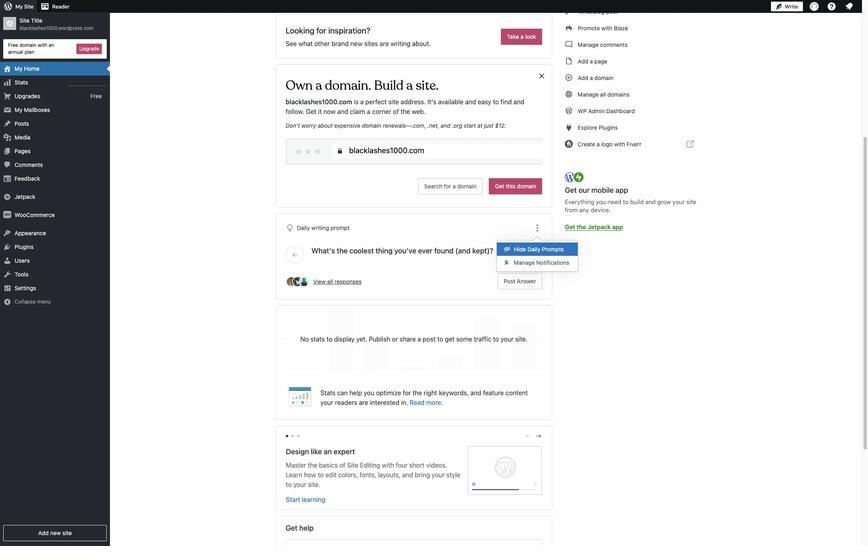 Task type: locate. For each thing, give the bounding box(es) containing it.
my left home
[[15, 65, 22, 72]]

img image inside 'woocommerce' link
[[3, 211, 11, 219]]

1 vertical spatial jetpack
[[588, 223, 611, 231]]

0 horizontal spatial all
[[327, 278, 333, 285]]

the for what's the coolest thing you've ever found (and kept)?
[[337, 247, 348, 255]]

1 horizontal spatial daily
[[528, 246, 540, 253]]

the for master the basics of site editing with four short videos. learn how to edit colors, fonts, layouts, and bring your style to your site.
[[308, 462, 317, 469]]

posts link
[[0, 117, 110, 130]]

post
[[504, 278, 515, 285]]

img image for woocommerce
[[3, 211, 11, 219]]

free domain with an annual plan
[[8, 42, 54, 55]]

2 vertical spatial for
[[403, 390, 411, 397]]

you inside get our mobile app everything you need to build and grow your site from any device.
[[596, 198, 606, 206]]

to inside 'is a perfect site address. it's available and easy to find and follow. get it now and claim a corner of the web.'
[[493, 98, 499, 106]]

blacklashes1000.com
[[286, 98, 352, 106]]

next image
[[535, 433, 542, 440]]

my for my site
[[15, 3, 23, 10]]

0 horizontal spatial jetpack
[[15, 193, 35, 200]]

for inside stats can help you optimize for the right keywords, and feature content your readers are interested in.
[[403, 390, 411, 397]]

my home
[[15, 65, 39, 72]]

the right what's
[[337, 247, 348, 255]]

free down highest hourly views 0 image
[[90, 92, 102, 99]]

0 vertical spatial new
[[350, 40, 363, 47]]

blog
[[593, 8, 605, 15]]

logo
[[601, 140, 613, 147]]

a right share
[[418, 336, 421, 343]]

1 vertical spatial stats
[[320, 390, 336, 397]]

and
[[465, 98, 476, 106], [513, 98, 524, 106], [337, 108, 348, 115], [441, 122, 450, 129], [645, 198, 656, 206], [470, 390, 481, 397], [402, 472, 413, 479]]

search for a domain
[[424, 183, 476, 190]]

0 horizontal spatial you
[[364, 390, 374, 397]]

for right search
[[444, 183, 451, 190]]

0 vertical spatial an
[[49, 42, 54, 48]]

home
[[24, 65, 39, 72]]

what's the coolest thing you've ever found (and kept)?
[[312, 247, 493, 255]]

an right like
[[324, 448, 332, 456]]

2 horizontal spatial site
[[686, 198, 696, 206]]

my inside my home "link"
[[15, 65, 22, 72]]

pages link
[[0, 144, 110, 158]]

0 horizontal spatial daily
[[297, 225, 310, 231]]

domain up annual plan at the top left of the page
[[20, 42, 36, 48]]

stats down my home
[[15, 79, 28, 86]]

write blog post
[[578, 8, 618, 15]]

search for a domain link
[[418, 178, 483, 195]]

write for write blog post
[[578, 8, 592, 15]]

media link
[[0, 130, 110, 144]]

for up in.
[[403, 390, 411, 397]]

stats inside stats "link"
[[15, 79, 28, 86]]

1 horizontal spatial of
[[393, 108, 399, 115]]

stats for stats
[[15, 79, 28, 86]]

a left the page
[[590, 58, 593, 64]]

with inside create a logo with fiverr link
[[614, 140, 625, 147]]

to left edit
[[318, 472, 323, 479]]

1 horizontal spatial plugins
[[599, 124, 618, 131]]

from
[[565, 206, 578, 213]]

reader
[[52, 3, 70, 10]]

view
[[313, 278, 326, 285]]

view all responses
[[313, 278, 362, 285]]

menu containing hide daily prompts
[[497, 241, 578, 271]]

1 vertical spatial for
[[444, 183, 451, 190]]

with
[[601, 24, 612, 31], [38, 42, 47, 48], [614, 140, 625, 147], [382, 462, 394, 469]]

manage comments
[[578, 41, 628, 48]]

get left "our"
[[565, 186, 577, 194]]

write inside write 'link'
[[785, 3, 798, 10]]

1 vertical spatial of
[[339, 462, 345, 469]]

post left get
[[423, 336, 436, 343]]

you right help
[[364, 390, 374, 397]]

0 horizontal spatial for
[[316, 26, 326, 35]]

stats for stats can help you optimize for the right keywords, and feature content your readers are interested in.
[[320, 390, 336, 397]]

all right view
[[327, 278, 333, 285]]

1 vertical spatial you
[[364, 390, 374, 397]]

and right build at the top of page
[[645, 198, 656, 206]]

get down from
[[565, 223, 575, 231]]

writing left "about."
[[391, 40, 410, 47]]

responses
[[335, 278, 362, 285]]

help image
[[827, 2, 837, 11]]

None search field
[[286, 540, 542, 546]]

wp admin dashboard
[[578, 107, 635, 114]]

admin
[[588, 107, 605, 114]]

2 img image from the top
[[3, 211, 11, 219]]

to left find
[[493, 98, 499, 106]]

writing left prompt
[[311, 225, 329, 231]]

about
[[318, 122, 333, 129]]

1 horizontal spatial writing
[[391, 40, 410, 47]]

my left reader 'link'
[[15, 3, 23, 10]]

like
[[311, 448, 322, 456]]

domain inside button
[[517, 183, 536, 190]]

1 img image from the top
[[3, 193, 11, 201]]

1 vertical spatial my
[[15, 65, 22, 72]]

view all responses link
[[313, 277, 494, 286]]

plugins up create a logo with fiverr
[[599, 124, 618, 131]]

are right sites
[[380, 40, 389, 47]]

get inside 'is a perfect site address. it's available and easy to find and follow. get it now and claim a corner of the web.'
[[306, 108, 316, 115]]

2 vertical spatial my
[[15, 106, 22, 113]]

0 horizontal spatial an
[[49, 42, 54, 48]]

my up posts
[[15, 106, 22, 113]]

stats left can on the bottom left
[[320, 390, 336, 397]]

0 horizontal spatial of
[[339, 462, 345, 469]]

site left title
[[19, 17, 29, 24]]

post
[[606, 8, 618, 15], [423, 336, 436, 343]]

the inside stats can help you optimize for the right keywords, and feature content your readers are interested in.
[[413, 390, 422, 397]]

keywords,
[[439, 390, 469, 397]]

1 horizontal spatial for
[[403, 390, 411, 397]]

design
[[286, 448, 309, 456]]

and left feature
[[470, 390, 481, 397]]

you up any device.
[[596, 198, 606, 206]]

a up address. at the top left of page
[[406, 77, 413, 94]]

with inside promote with blaze link
[[601, 24, 612, 31]]

posts
[[15, 120, 29, 127]]

stats inside stats can help you optimize for the right keywords, and feature content your readers are interested in.
[[320, 390, 336, 397]]

0 horizontal spatial site
[[62, 530, 72, 537]]

your left 'readers'
[[320, 399, 333, 407]]

site. up the "it's"
[[416, 77, 439, 94]]

1 horizontal spatial all
[[600, 91, 606, 98]]

blaze
[[614, 24, 628, 31]]

write left my profile 'image'
[[785, 3, 798, 10]]

manage for manage all domains
[[578, 91, 599, 98]]

post inside write blog post link
[[606, 8, 618, 15]]

2 manage from the top
[[578, 91, 599, 98]]

explore
[[578, 124, 597, 131]]

my inside "my mailboxes" link
[[15, 106, 22, 113]]

1 vertical spatial writing
[[311, 225, 329, 231]]

1 horizontal spatial site
[[388, 98, 399, 106]]

get inside get our mobile app everything you need to build and grow your site from any device.
[[565, 186, 577, 194]]

0 vertical spatial jetpack
[[15, 193, 35, 200]]

0 vertical spatial manage
[[578, 41, 599, 48]]

0 horizontal spatial stats
[[15, 79, 28, 86]]

jetpack inside "jetpack" link
[[15, 193, 35, 200]]

domain right this
[[517, 183, 536, 190]]

get the jetpack app
[[565, 223, 623, 231]]

0 vertical spatial img image
[[3, 193, 11, 201]]

are inside stats can help you optimize for the right keywords, and feature content your readers are interested in.
[[359, 399, 368, 407]]

my inside my site link
[[15, 3, 23, 10]]

1 horizontal spatial stats
[[320, 390, 336, 397]]

plugins up users
[[15, 243, 34, 250]]

menu
[[497, 241, 578, 271]]

just
[[484, 122, 493, 129]]

manage all domains link
[[565, 86, 703, 102]]

with left blaze
[[601, 24, 612, 31]]

the up how
[[308, 462, 317, 469]]

comments link
[[0, 158, 110, 172]]

site up title
[[24, 3, 34, 10]]

daily
[[297, 225, 310, 231], [528, 246, 540, 253]]

1 horizontal spatial you
[[596, 198, 606, 206]]

free for free
[[90, 92, 102, 99]]

the inside master the basics of site editing with four short videos. learn how to edit colors, fonts, layouts, and bring your style to your site.
[[308, 462, 317, 469]]

corner
[[372, 108, 391, 115]]

0 vertical spatial site
[[388, 98, 399, 106]]

get for the
[[565, 223, 575, 231]]

address.
[[401, 98, 426, 106]]

1 vertical spatial site.
[[308, 481, 320, 489]]

1 vertical spatial free
[[90, 92, 102, 99]]

hide daily prompts
[[514, 246, 564, 253]]

manage for manage comments
[[578, 41, 599, 48]]

site. down how
[[308, 481, 320, 489]]

of inside 'is a perfect site address. it's available and easy to find and follow. get it now and claim a corner of the web.'
[[393, 108, 399, 115]]

1 vertical spatial add
[[578, 74, 588, 81]]

1 answered users image from the left
[[286, 277, 296, 287]]

plugins
[[599, 124, 618, 131], [15, 243, 34, 250]]

write link
[[771, 0, 803, 13]]

manage down promote
[[578, 41, 599, 48]]

1 vertical spatial img image
[[3, 211, 11, 219]]

1 vertical spatial an
[[324, 448, 332, 456]]

start learning button
[[286, 496, 325, 504]]

1 vertical spatial new
[[50, 530, 61, 537]]

build
[[630, 198, 644, 206]]

about.
[[412, 40, 431, 47]]

to left get
[[437, 336, 443, 343]]

2 vertical spatial site
[[62, 530, 72, 537]]

1 vertical spatial all
[[327, 278, 333, 285]]

write left "blog"
[[578, 8, 592, 15]]

answered users image left view
[[292, 277, 303, 287]]

of up colors,
[[339, 462, 345, 469]]

0 vertical spatial plugins
[[599, 124, 618, 131]]

create
[[578, 140, 595, 147]]

site inside master the basics of site editing with four short videos. learn how to edit colors, fonts, layouts, and bring your style to your site.
[[347, 462, 358, 469]]

mobile app
[[591, 186, 628, 194]]

feature
[[483, 390, 504, 397]]

an down blacklashes1000.wordpress.com
[[49, 42, 54, 48]]

get
[[306, 108, 316, 115], [495, 183, 504, 190], [565, 186, 577, 194], [565, 223, 575, 231]]

to left build at the top of page
[[623, 198, 629, 206]]

write inside write blog post link
[[578, 8, 592, 15]]

free up annual plan at the top left of the page
[[8, 42, 18, 48]]

my mailboxes link
[[0, 103, 110, 117]]

1 vertical spatial post
[[423, 336, 436, 343]]

0 horizontal spatial writing
[[311, 225, 329, 231]]

create a logo with fiverr link
[[565, 136, 703, 152]]

0 horizontal spatial write
[[578, 8, 592, 15]]

1 vertical spatial are
[[359, 399, 368, 407]]

previous image
[[524, 433, 532, 440]]

get
[[445, 336, 455, 343]]

1 horizontal spatial an
[[324, 448, 332, 456]]

colors,
[[338, 472, 358, 479]]

1 vertical spatial plugins
[[15, 243, 34, 250]]

0 vertical spatial free
[[8, 42, 18, 48]]

of inside master the basics of site editing with four short videos. learn how to edit colors, fonts, layouts, and bring your style to your site.
[[339, 462, 345, 469]]

the
[[401, 108, 410, 115], [577, 223, 586, 231], [337, 247, 348, 255], [413, 390, 422, 397], [308, 462, 317, 469]]

get inside button
[[495, 183, 504, 190]]

read more.
[[410, 399, 443, 407]]

your inside stats can help you optimize for the right keywords, and feature content your readers are interested in.
[[320, 399, 333, 407]]

it's
[[427, 98, 436, 106]]

with up 'layouts,' on the left of the page
[[382, 462, 394, 469]]

add for add a domain
[[578, 74, 588, 81]]

get left this
[[495, 183, 504, 190]]

mode_comment image
[[565, 40, 573, 49]]

add for add new site
[[38, 530, 49, 537]]

0 vertical spatial are
[[380, 40, 389, 47]]

1 horizontal spatial write
[[785, 3, 798, 10]]

site up colors,
[[347, 462, 358, 469]]

with down blacklashes1000.wordpress.com
[[38, 42, 47, 48]]

answered users image
[[286, 277, 296, 287], [292, 277, 303, 287]]

manage up wp
[[578, 91, 599, 98]]

0 horizontal spatial post
[[423, 336, 436, 343]]

tooltip containing hide daily prompts
[[497, 236, 578, 272]]

2 vertical spatial site
[[347, 462, 358, 469]]

the inside 'is a perfect site address. it's available and easy to find and follow. get it now and claim a corner of the web.'
[[401, 108, 410, 115]]

and left .org
[[441, 122, 450, 129]]

1 vertical spatial manage
[[578, 91, 599, 98]]

0 horizontal spatial plugins
[[15, 243, 34, 250]]

free inside free domain with an annual plan
[[8, 42, 18, 48]]

to
[[493, 98, 499, 106], [623, 198, 629, 206], [326, 336, 332, 343], [437, 336, 443, 343], [318, 472, 323, 479], [286, 481, 292, 489]]

all left domains
[[600, 91, 606, 98]]

edit image
[[565, 6, 573, 16]]

master
[[286, 462, 306, 469]]

site.
[[416, 77, 439, 94], [308, 481, 320, 489]]

img image inside "jetpack" link
[[3, 193, 11, 201]]

an inside free domain with an annual plan
[[49, 42, 54, 48]]

site
[[388, 98, 399, 106], [686, 198, 696, 206], [62, 530, 72, 537]]

1 horizontal spatial post
[[606, 8, 618, 15]]

tools
[[15, 271, 28, 278]]

and down the four
[[402, 472, 413, 479]]

answered users image left answered users image
[[286, 277, 296, 287]]

a up blacklashes1000.com
[[316, 77, 322, 94]]

1 horizontal spatial are
[[380, 40, 389, 47]]

1 horizontal spatial new
[[350, 40, 363, 47]]

write for write
[[785, 3, 798, 10]]

0 vertical spatial my
[[15, 3, 23, 10]]

1 vertical spatial site
[[19, 17, 29, 24]]

tooltip
[[497, 236, 578, 272]]

for up other on the top of the page
[[316, 26, 326, 35]]

jetpack down any device.
[[588, 223, 611, 231]]

domain down corner
[[362, 122, 381, 129]]

your right grow
[[673, 198, 685, 206]]

2 horizontal spatial for
[[444, 183, 451, 190]]

get for our
[[565, 186, 577, 194]]

daily up manage notifications 'link' at the right top of the page
[[528, 246, 540, 253]]

daily inside button
[[528, 246, 540, 253]]

answer
[[517, 278, 536, 285]]

0 horizontal spatial site.
[[308, 481, 320, 489]]

(and
[[455, 247, 471, 255]]

the up 'read'
[[413, 390, 422, 397]]

0 vertical spatial for
[[316, 26, 326, 35]]

to down learn
[[286, 481, 292, 489]]

0 horizontal spatial free
[[8, 42, 18, 48]]

claim
[[350, 108, 365, 115]]

stats
[[15, 79, 28, 86], [320, 390, 336, 397]]

jetpack down feedback
[[15, 193, 35, 200]]

for for search
[[444, 183, 451, 190]]

1 manage from the top
[[578, 41, 599, 48]]

for for looking
[[316, 26, 326, 35]]

don't
[[286, 122, 300, 129]]

site
[[24, 3, 34, 10], [19, 17, 29, 24], [347, 462, 358, 469]]

1 horizontal spatial site.
[[416, 77, 439, 94]]

img image
[[3, 193, 11, 201], [3, 211, 11, 219]]

the down from
[[577, 223, 586, 231]]

add a domain link
[[565, 70, 703, 86]]

of up don't worry about expensive domain renewals—.com, .net, and .org start at just $12.
[[393, 108, 399, 115]]

0 vertical spatial post
[[606, 8, 618, 15]]

2 vertical spatial add
[[38, 530, 49, 537]]

1 vertical spatial site
[[686, 198, 696, 206]]

are down help
[[359, 399, 368, 407]]

1 horizontal spatial free
[[90, 92, 102, 99]]

0 vertical spatial of
[[393, 108, 399, 115]]

promote
[[578, 24, 600, 31]]

free
[[8, 42, 18, 48], [90, 92, 102, 99]]

0 vertical spatial all
[[600, 91, 606, 98]]

a right claim
[[367, 108, 370, 115]]

0 horizontal spatial are
[[359, 399, 368, 407]]

wordpress and jetpack app image
[[565, 171, 585, 183]]

with right the logo
[[614, 140, 625, 147]]

the down address. at the top left of page
[[401, 108, 410, 115]]

you
[[596, 198, 606, 206], [364, 390, 374, 397]]

daily up "show previous prompt" "icon"
[[297, 225, 310, 231]]

0 vertical spatial daily
[[297, 225, 310, 231]]

0 vertical spatial stats
[[15, 79, 28, 86]]

0 vertical spatial you
[[596, 198, 606, 206]]

0 vertical spatial add
[[578, 58, 588, 64]]

1 vertical spatial daily
[[528, 246, 540, 253]]

0 vertical spatial site
[[24, 3, 34, 10]]

get left it
[[306, 108, 316, 115]]

post right "blog"
[[606, 8, 618, 15]]

what
[[298, 40, 313, 47]]

everything
[[565, 198, 594, 206]]

how
[[304, 472, 316, 479]]

settings link
[[0, 281, 110, 295]]



Task type: vqa. For each thing, say whether or not it's contained in the screenshot.
writing to the right
yes



Task type: describe. For each thing, give the bounding box(es) containing it.
upgrades
[[15, 92, 40, 99]]

img image for jetpack
[[3, 193, 11, 201]]

plugins link
[[0, 240, 110, 254]]

need
[[608, 198, 621, 206]]

all for view
[[327, 278, 333, 285]]

jetpack link
[[0, 190, 110, 204]]

a right the is
[[360, 98, 364, 106]]

my for my home
[[15, 65, 22, 72]]

look
[[525, 33, 536, 40]]

menu
[[37, 298, 51, 305]]

mailboxes
[[24, 106, 50, 113]]

stats
[[310, 336, 325, 343]]

appearance
[[15, 229, 46, 236]]

domain inside free domain with an annual plan
[[20, 42, 36, 48]]

domain up manage all domains
[[594, 74, 614, 81]]

feedback
[[15, 175, 40, 182]]

site inside 'is a perfect site address. it's available and easy to find and follow. get it now and claim a corner of the web.'
[[388, 98, 399, 106]]

upgrade
[[79, 46, 99, 52]]

and inside stats can help you optimize for the right keywords, and feature content your readers are interested in.
[[470, 390, 481, 397]]

answered users image
[[299, 277, 309, 287]]

coolest
[[349, 247, 374, 255]]

toggle menu image
[[533, 223, 542, 233]]

promote with blaze link
[[565, 20, 703, 36]]

domain.
[[325, 77, 371, 94]]

more.
[[426, 399, 443, 407]]

fiverr
[[627, 140, 641, 147]]

my home link
[[0, 62, 110, 75]]

your down videos.
[[432, 472, 444, 479]]

add for add a page
[[578, 58, 588, 64]]

some
[[456, 336, 472, 343]]

get help
[[286, 524, 314, 533]]

add new site link
[[3, 525, 107, 541]]

upgrade button
[[76, 44, 102, 54]]

add a page link
[[565, 53, 703, 69]]

content
[[505, 390, 528, 397]]

and left easy
[[465, 98, 476, 106]]

domain right search
[[457, 183, 476, 190]]

0 vertical spatial writing
[[391, 40, 410, 47]]

explore plugins link
[[565, 119, 703, 135]]

own a domain. build a site.
[[286, 77, 439, 94]]

style
[[446, 472, 460, 479]]

interested
[[370, 399, 399, 407]]

my profile image
[[810, 2, 819, 11]]

pager controls element
[[286, 433, 542, 440]]

comments
[[600, 41, 628, 48]]

site. inside master the basics of site editing with four short videos. learn how to edit colors, fonts, layouts, and bring your style to your site.
[[308, 481, 320, 489]]

brand
[[332, 40, 349, 47]]

web.
[[412, 108, 426, 115]]

promote with blaze
[[578, 24, 628, 31]]

our
[[579, 186, 590, 194]]

with inside free domain with an annual plan
[[38, 42, 47, 48]]

a left the logo
[[597, 140, 600, 147]]

manage your notifications image
[[844, 2, 854, 11]]

help
[[349, 390, 362, 397]]

master the basics of site editing with four short videos. learn how to edit colors, fonts, layouts, and bring your style to your site.
[[286, 462, 460, 489]]

insert_drive_file image
[[565, 56, 573, 66]]

perfect
[[365, 98, 387, 106]]

to inside get our mobile app everything you need to build and grow your site from any device.
[[623, 198, 629, 206]]

readers
[[335, 399, 357, 407]]

fonts,
[[359, 472, 376, 479]]

site inside site title blacklashes1000.wordpress.com
[[19, 17, 29, 24]]

get for this
[[495, 183, 504, 190]]

looking for inspiration?
[[286, 26, 370, 35]]

wp
[[578, 107, 587, 114]]

and right find
[[513, 98, 524, 106]]

get our mobile app everything you need to build and grow your site from any device.
[[565, 186, 696, 213]]

all for manage
[[600, 91, 606, 98]]

renewals—.com,
[[383, 122, 426, 129]]

dismiss domain name promotion image
[[538, 71, 545, 81]]

basics
[[319, 462, 338, 469]]

build
[[374, 77, 403, 94]]

add a page
[[578, 58, 607, 64]]

to right stats
[[326, 336, 332, 343]]

media
[[15, 134, 30, 141]]

you've
[[394, 247, 416, 255]]

my mailboxes
[[15, 106, 50, 113]]

free for free domain with an annual plan
[[8, 42, 18, 48]]

own
[[286, 77, 313, 94]]

prompt
[[331, 225, 350, 231]]

stats link
[[0, 75, 110, 89]]

highest hourly views 0 image
[[68, 81, 107, 86]]

editing
[[360, 462, 380, 469]]

reader link
[[37, 0, 73, 13]]

and inside master the basics of site editing with four short videos. learn how to edit colors, fonts, layouts, and bring your style to your site.
[[402, 472, 413, 479]]

site title blacklashes1000.wordpress.com
[[19, 17, 93, 31]]

bring
[[415, 472, 430, 479]]

get this domain
[[495, 183, 536, 190]]

get this domain button
[[489, 178, 542, 195]]

page
[[594, 58, 607, 64]]

1 horizontal spatial jetpack
[[588, 223, 611, 231]]

a right search
[[453, 183, 456, 190]]

manage all domains
[[578, 91, 630, 98]]

see
[[286, 40, 297, 47]]

follow.
[[286, 108, 304, 115]]

a left look
[[521, 33, 524, 40]]

.net,
[[427, 122, 439, 129]]

you inside stats can help you optimize for the right keywords, and feature content your readers are interested in.
[[364, 390, 374, 397]]

app
[[612, 223, 623, 231]]

site inside get our mobile app everything you need to build and grow your site from any device.
[[686, 198, 696, 206]]

your inside get our mobile app everything you need to build and grow your site from any device.
[[673, 198, 685, 206]]

your down learn
[[293, 481, 306, 489]]

inspiration?
[[328, 26, 370, 35]]

and inside get our mobile app everything you need to build and grow your site from any device.
[[645, 198, 656, 206]]

collapse menu link
[[0, 295, 110, 308]]

my for my mailboxes
[[15, 106, 22, 113]]

optimize
[[376, 390, 401, 397]]

thing
[[376, 247, 393, 255]]

show next prompt image
[[530, 251, 537, 259]]

take a look link
[[501, 29, 542, 45]]

in.
[[401, 399, 408, 407]]

create a logo with fiverr
[[578, 140, 641, 147]]

pages
[[15, 147, 31, 154]]

a down the add a page
[[590, 74, 593, 81]]

show previous prompt image
[[291, 251, 298, 259]]

domains
[[608, 91, 630, 98]]

no
[[300, 336, 309, 343]]

explore plugins
[[578, 124, 618, 131]]

videos.
[[426, 462, 447, 469]]

short
[[409, 462, 424, 469]]

appearance link
[[0, 226, 110, 240]]

0 vertical spatial site.
[[416, 77, 439, 94]]

the for get the jetpack app
[[577, 223, 586, 231]]

2 answered users image from the left
[[292, 277, 303, 287]]

0 horizontal spatial new
[[50, 530, 61, 537]]

read more. link
[[410, 399, 443, 407]]

sites
[[364, 40, 378, 47]]

comments
[[15, 161, 43, 168]]

prompts
[[542, 246, 564, 253]]

start learning
[[286, 496, 325, 504]]

blacklashes1000.wordpress.com
[[19, 25, 93, 31]]

ever
[[418, 247, 433, 255]]

and right now
[[337, 108, 348, 115]]

learning
[[302, 496, 325, 504]]

with inside master the basics of site editing with four short videos. learn how to edit colors, fonts, layouts, and bring your style to your site.
[[382, 462, 394, 469]]

is
[[354, 98, 359, 106]]



